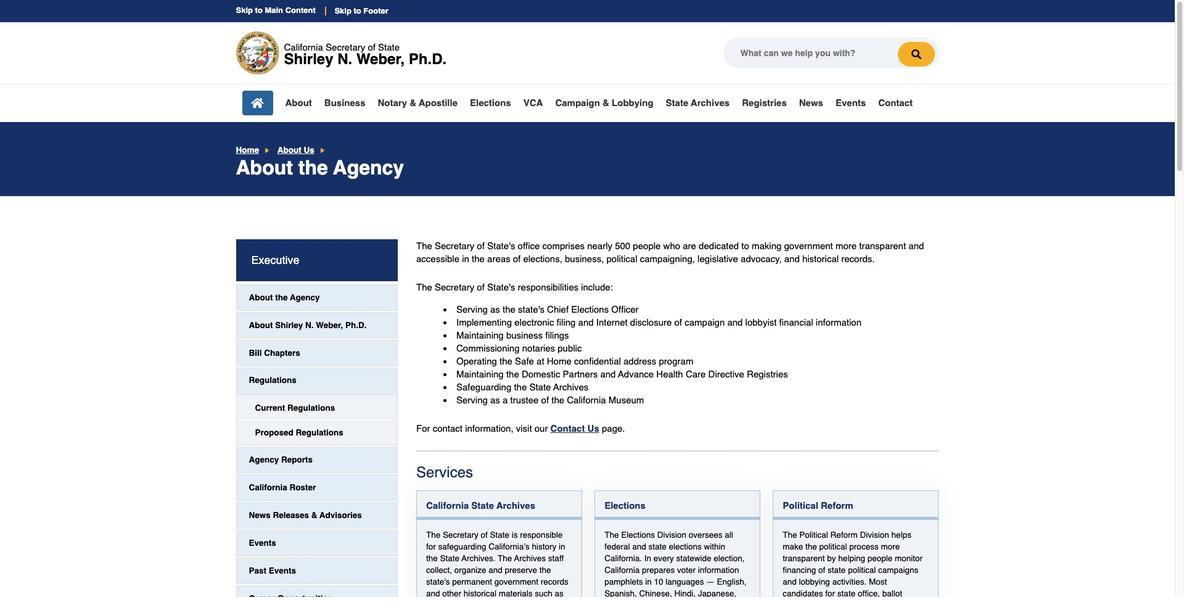 Task type: locate. For each thing, give the bounding box(es) containing it.
1 vertical spatial more
[[881, 542, 900, 551]]

for
[[426, 542, 436, 551], [825, 589, 835, 597]]

political up by at the right of the page
[[819, 542, 847, 551]]

1 vertical spatial events
[[249, 538, 276, 548]]

state's inside the secretary of state's office comprises nearly 500 people who are dedicated to making government more transparent and accessible in the areas of elections, business, political campaigning, legislative advocacy, and historical records.
[[487, 240, 515, 251]]

california down california.
[[605, 565, 640, 575]]

registries
[[742, 98, 787, 108], [747, 369, 788, 379]]

1 horizontal spatial ph.d.
[[409, 50, 447, 68]]

1 vertical spatial n.
[[305, 321, 314, 330]]

registries right directive
[[747, 369, 788, 379]]

shirley inside california secretary of state shirley n. weber, ph.d.
[[284, 50, 333, 68]]

domestic
[[522, 369, 560, 379]]

us left page.
[[588, 423, 599, 433]]

0 horizontal spatial us
[[304, 146, 314, 155]]

state up collect,
[[440, 554, 460, 563]]

california down agency reports at the left bottom of page
[[249, 483, 287, 492]]

releases
[[273, 511, 309, 520]]

campaigning,
[[640, 253, 695, 264]]

0 vertical spatial political
[[783, 500, 818, 511]]

information right financial
[[816, 317, 862, 327]]

0 horizontal spatial &
[[311, 511, 317, 520]]

of up the archives.
[[481, 530, 488, 540]]

1 vertical spatial government
[[494, 577, 538, 586]]

0 horizontal spatial home
[[236, 146, 259, 155]]

state's for responsibilities
[[487, 282, 515, 292]]

are
[[683, 240, 696, 251]]

organize
[[454, 565, 486, 575]]

secretary up safeguarding at the bottom left of the page
[[443, 530, 479, 540]]

0 horizontal spatial ph.d.
[[345, 321, 367, 330]]

about us
[[277, 146, 314, 155]]

the down the secretary of state's responsibilities include:
[[503, 304, 516, 314]]

n. up 'business' at the top of the page
[[338, 50, 352, 68]]

about left 'business' at the top of the page
[[285, 98, 312, 108]]

weber, up bill chapters link
[[316, 321, 343, 330]]

1 horizontal spatial us
[[588, 423, 599, 433]]

the down safe
[[506, 369, 519, 379]]

1 vertical spatial home
[[547, 356, 572, 366]]

0 horizontal spatial n.
[[305, 321, 314, 330]]

state's
[[518, 304, 545, 314], [426, 577, 450, 586]]

0 horizontal spatial events link
[[237, 530, 397, 556]]

0 vertical spatial for
[[426, 542, 436, 551]]

of inside the political reform division helps make the political process more transparent by helping people monitor financing of state political campaigns and lobbying activities. most candidates for state office, b
[[819, 565, 825, 575]]

elections inside the elections division oversees all federal and state elections within california. in every statewide election, california prepares voter information pamphlets in 10 languages — english, spanish, chinese, hindi, japa
[[621, 530, 655, 540]]

& inside executive element
[[311, 511, 317, 520]]

0 horizontal spatial political
[[607, 253, 637, 264]]

pamphlets
[[605, 577, 643, 586]]

proposed
[[255, 428, 293, 437]]

regulations for proposed
[[296, 428, 343, 437]]

1 division from the left
[[657, 530, 686, 540]]

events up past
[[249, 538, 276, 548]]

state's down collect,
[[426, 577, 450, 586]]

contact
[[878, 98, 913, 108], [551, 423, 585, 433]]

0 vertical spatial reform
[[821, 500, 853, 511]]

the up make
[[783, 530, 797, 540]]

implementing
[[456, 317, 512, 327]]

& left lobbying
[[603, 98, 609, 108]]

transparent up records.
[[859, 240, 906, 251]]

2 state's from the top
[[487, 282, 515, 292]]

transparent
[[859, 240, 906, 251], [783, 554, 825, 563]]

about inside the 'shirley n. weber, ph.d.' "banner"
[[285, 98, 312, 108]]

lobbying
[[799, 577, 830, 586]]

0 vertical spatial political
[[607, 253, 637, 264]]

1 vertical spatial serving
[[456, 395, 488, 405]]

1 vertical spatial maintaining
[[456, 369, 504, 379]]

more
[[836, 240, 857, 251], [881, 542, 900, 551]]

in
[[644, 554, 651, 563]]

events link right news link
[[836, 98, 866, 108]]

apostille
[[419, 98, 458, 108]]

transparent inside the political reform division helps make the political process more transparent by helping people monitor financing of state political campaigns and lobbying activities. most candidates for state office, b
[[783, 554, 825, 563]]

ph.d. up notary & apostille
[[409, 50, 447, 68]]

1 vertical spatial news
[[249, 511, 271, 520]]

ph.d. inside california secretary of state shirley n. weber, ph.d.
[[409, 50, 447, 68]]

partners
[[563, 369, 598, 379]]

events link inside the 'shirley n. weber, ph.d.' "banner"
[[836, 98, 866, 108]]

information inside the elections division oversees all federal and state elections within california. in every statewide election, california prepares voter information pamphlets in 10 languages — english, spanish, chinese, hindi, japa
[[698, 565, 739, 575]]

0 vertical spatial in
[[462, 253, 469, 264]]

skip for skip to footer
[[335, 6, 351, 15]]

serving up 'implementing'
[[456, 304, 488, 314]]

statewide
[[676, 554, 711, 563]]

0 horizontal spatial agency
[[249, 455, 279, 464]]

serving down safeguarding
[[456, 395, 488, 405]]

elections
[[669, 542, 702, 551]]

about down executive link
[[249, 293, 273, 302]]

past events
[[249, 566, 296, 575]]

0 vertical spatial serving
[[456, 304, 488, 314]]

people right 500
[[633, 240, 661, 251]]

government
[[784, 240, 833, 251], [494, 577, 538, 586]]

operating
[[456, 356, 497, 366]]

10
[[654, 577, 663, 586]]

comprises
[[543, 240, 585, 251]]

1 horizontal spatial events link
[[836, 98, 866, 108]]

1 vertical spatial in
[[559, 542, 565, 551]]

0 vertical spatial people
[[633, 240, 661, 251]]

1 horizontal spatial n.
[[338, 50, 352, 68]]

about the agency up about shirley n. weber, ph.d.
[[249, 293, 320, 302]]

officer
[[611, 304, 639, 314]]

500
[[615, 240, 630, 251]]

the down executive
[[275, 293, 288, 302]]

2 horizontal spatial in
[[645, 577, 652, 586]]

care
[[686, 369, 706, 379]]

state archives
[[666, 98, 730, 108]]

the great seal of the state of california image
[[236, 31, 279, 75]]

1 horizontal spatial in
[[559, 542, 565, 551]]

0 vertical spatial transparent
[[859, 240, 906, 251]]

secretary up accessible
[[435, 240, 474, 251]]

secretary inside california secretary of state shirley n. weber, ph.d.
[[326, 42, 365, 52]]

1 horizontal spatial people
[[868, 554, 893, 563]]

the left safe
[[500, 356, 512, 366]]

shirley inside executive element
[[275, 321, 303, 330]]

1 horizontal spatial home
[[547, 356, 572, 366]]

about the agency inside executive element
[[249, 293, 320, 302]]

1 horizontal spatial news
[[799, 98, 823, 108]]

about link
[[285, 98, 312, 108]]

n. up bill chapters link
[[305, 321, 314, 330]]

home left about us link
[[236, 146, 259, 155]]

events right past
[[269, 566, 296, 575]]

0 vertical spatial shirley
[[284, 50, 333, 68]]

the down california's at the left of the page
[[498, 554, 512, 563]]

of
[[368, 42, 376, 52], [477, 240, 485, 251], [513, 253, 521, 264], [477, 282, 485, 292], [674, 317, 682, 327], [541, 395, 549, 405], [481, 530, 488, 540], [819, 565, 825, 575]]

archives
[[691, 98, 730, 108], [553, 382, 589, 392], [496, 500, 535, 511], [514, 554, 546, 563]]

contact
[[433, 423, 463, 433]]

archives inside the secretary of state is responsible for safeguarding california's history in the state archives. the archives staff collect, organize and preserve the state's permanent government records and other historical materials su
[[514, 554, 546, 563]]

secretary for shirley
[[326, 42, 365, 52]]

the for the secretary of state's responsibilities include:
[[416, 282, 432, 292]]

1 horizontal spatial for
[[825, 589, 835, 597]]

chief
[[547, 304, 569, 314]]

program
[[659, 356, 694, 366]]

the up federal
[[605, 530, 619, 540]]

skip to main content
[[236, 6, 316, 15]]

registries inside the 'shirley n. weber, ph.d.' "banner"
[[742, 98, 787, 108]]

1 vertical spatial political
[[819, 542, 847, 551]]

archives left registries link on the top right of page
[[691, 98, 730, 108]]

1 maintaining from the top
[[456, 330, 504, 340]]

1 horizontal spatial historical
[[802, 253, 839, 264]]

1 vertical spatial registries
[[747, 369, 788, 379]]

1 vertical spatial weber,
[[316, 321, 343, 330]]

& right notary
[[410, 98, 416, 108]]

of left campaign
[[674, 317, 682, 327]]

historical left records.
[[802, 253, 839, 264]]

safeguarding
[[456, 382, 511, 392]]

the up collect,
[[426, 554, 438, 563]]

california inside executive element
[[249, 483, 287, 492]]

home down "public"
[[547, 356, 572, 366]]

historical down permanent
[[464, 589, 497, 597]]

1 vertical spatial regulations
[[287, 403, 335, 413]]

advance
[[618, 369, 654, 379]]

1 vertical spatial for
[[825, 589, 835, 597]]

in right accessible
[[462, 253, 469, 264]]

0 horizontal spatial for
[[426, 542, 436, 551]]

state down by at the right of the page
[[828, 565, 846, 575]]

state archives link
[[666, 98, 730, 108]]

shirley n. weber, ph.d. banner
[[0, 0, 1175, 122]]

2 division from the left
[[860, 530, 889, 540]]

skip to main content link
[[236, 6, 316, 15]]

vca
[[523, 98, 543, 108]]

secretary for is
[[443, 530, 479, 540]]

the inside the political reform division helps make the political process more transparent by helping people monitor financing of state political campaigns and lobbying activities. most candidates for state office, b
[[783, 530, 797, 540]]

1 vertical spatial events link
[[237, 530, 397, 556]]

for up collect,
[[426, 542, 436, 551]]

the down about us link
[[298, 156, 328, 179]]

california for california roster
[[249, 483, 287, 492]]

0 horizontal spatial historical
[[464, 589, 497, 597]]

the up 'trustee'
[[514, 382, 527, 392]]

—
[[706, 577, 715, 586]]

filing
[[557, 317, 576, 327]]

elections
[[470, 98, 511, 108], [571, 304, 609, 314], [605, 500, 646, 511], [621, 530, 655, 540]]

0 horizontal spatial to
[[255, 6, 263, 15]]

maintaining down 'implementing'
[[456, 330, 504, 340]]

to for footer
[[354, 6, 361, 15]]

the up accessible
[[416, 240, 432, 251]]

ph.d. down about the agency link
[[345, 321, 367, 330]]

and inside the elections division oversees all federal and state elections within california. in every statewide election, california prepares voter information pamphlets in 10 languages — english, spanish, chinese, hindi, japa
[[632, 542, 646, 551]]

1 state's from the top
[[487, 240, 515, 251]]

menu containing about
[[242, 91, 913, 115]]

1 vertical spatial agency
[[290, 293, 320, 302]]

1 vertical spatial state's
[[426, 577, 450, 586]]

1 horizontal spatial political
[[819, 542, 847, 551]]

chapters
[[264, 348, 300, 358]]

for down lobbying
[[825, 589, 835, 597]]

records
[[541, 577, 568, 586]]

every
[[654, 554, 674, 563]]

content
[[285, 6, 316, 15]]

0 vertical spatial maintaining
[[456, 330, 504, 340]]

serving
[[456, 304, 488, 314], [456, 395, 488, 405]]

historical inside the secretary of state's office comprises nearly 500 people who are dedicated to making government more transparent and accessible in the areas of elections, business, political campaigning, legislative advocacy, and historical records.
[[802, 253, 839, 264]]

news right registries link on the top right of page
[[799, 98, 823, 108]]

the up safeguarding at the bottom left of the page
[[426, 530, 441, 540]]

business,
[[565, 253, 604, 264]]

reform
[[821, 500, 853, 511], [831, 530, 858, 540]]

1 horizontal spatial weber,
[[356, 50, 405, 68]]

the inside the elections division oversees all federal and state elections within california. in every statewide election, california prepares voter information pamphlets in 10 languages — english, spanish, chinese, hindi, japa
[[605, 530, 619, 540]]

california down services
[[426, 500, 469, 511]]

news left releases on the bottom of the page
[[249, 511, 271, 520]]

skip to footer link
[[335, 6, 388, 15]]

0 vertical spatial information
[[816, 317, 862, 327]]

permanent
[[452, 577, 492, 586]]

1 horizontal spatial transparent
[[859, 240, 906, 251]]

0 horizontal spatial government
[[494, 577, 538, 586]]

0 horizontal spatial information
[[698, 565, 739, 575]]

0 vertical spatial agency
[[333, 156, 404, 179]]

1 vertical spatial reform
[[831, 530, 858, 540]]

in left 10
[[645, 577, 652, 586]]

political down 500
[[607, 253, 637, 264]]

state's up electronic
[[518, 304, 545, 314]]

office
[[518, 240, 540, 251]]

2 serving from the top
[[456, 395, 488, 405]]

1 vertical spatial about the agency
[[249, 293, 320, 302]]

1 horizontal spatial more
[[881, 542, 900, 551]]

0 vertical spatial state's
[[487, 240, 515, 251]]

1 vertical spatial state
[[828, 565, 846, 575]]

regulations down current regulations link
[[296, 428, 343, 437]]

contact inside the 'shirley n. weber, ph.d.' "banner"
[[878, 98, 913, 108]]

information up — at right
[[698, 565, 739, 575]]

0 horizontal spatial weber,
[[316, 321, 343, 330]]

government inside the secretary of state is responsible for safeguarding california's history in the state archives. the archives staff collect, organize and preserve the state's permanent government records and other historical materials su
[[494, 577, 538, 586]]

about for about shirley n. weber, ph.d. link
[[249, 321, 273, 330]]

division up elections
[[657, 530, 686, 540]]

0 horizontal spatial people
[[633, 240, 661, 251]]

california inside serving as the state's chief elections officer implementing electronic filing and internet disclosure of campaign and lobbyist financial information maintaining business filings commissioning notaries public operating the safe at home confidential address program maintaining the domestic partners and advance health care directive registries safeguarding the state archives serving as a trustee of the california museum
[[567, 395, 606, 405]]

elections inside the 'shirley n. weber, ph.d.' "banner"
[[470, 98, 511, 108]]

as left a
[[490, 395, 500, 405]]

events link up past events link
[[237, 530, 397, 556]]

home inside serving as the state's chief elections officer implementing electronic filing and internet disclosure of campaign and lobbyist financial information maintaining business filings commissioning notaries public operating the safe at home confidential address program maintaining the domestic partners and advance health care directive registries safeguarding the state archives serving as a trustee of the california museum
[[547, 356, 572, 366]]

events link
[[836, 98, 866, 108], [237, 530, 397, 556]]

more down helps
[[881, 542, 900, 551]]

of up lobbying
[[819, 565, 825, 575]]

the inside the secretary of state's office comprises nearly 500 people who are dedicated to making government more transparent and accessible in the areas of elections, business, political campaigning, legislative advocacy, and historical records.
[[416, 240, 432, 251]]

0 vertical spatial registries
[[742, 98, 787, 108]]

1 horizontal spatial skip
[[335, 6, 351, 15]]

state inside serving as the state's chief elections officer implementing electronic filing and internet disclosure of campaign and lobbyist financial information maintaining business filings commissioning notaries public operating the safe at home confidential address program maintaining the domestic partners and advance health care directive registries safeguarding the state archives serving as a trustee of the california museum
[[529, 382, 551, 392]]

preserve
[[505, 565, 537, 575]]

secretary inside the secretary of state's office comprises nearly 500 people who are dedicated to making government more transparent and accessible in the areas of elections, business, political campaigning, legislative advocacy, and historical records.
[[435, 240, 474, 251]]

0 horizontal spatial more
[[836, 240, 857, 251]]

more up records.
[[836, 240, 857, 251]]

us
[[304, 146, 314, 155], [588, 423, 599, 433]]

1 horizontal spatial government
[[784, 240, 833, 251]]

the right make
[[806, 542, 817, 551]]

2 horizontal spatial to
[[742, 240, 749, 251]]

regulations down bill chapters
[[249, 376, 297, 385]]

0 vertical spatial state
[[649, 542, 667, 551]]

responsibilities
[[518, 282, 579, 292]]

0 vertical spatial events
[[836, 98, 866, 108]]

people down process
[[868, 554, 893, 563]]

the
[[298, 156, 328, 179], [472, 253, 485, 264], [275, 293, 288, 302], [503, 304, 516, 314], [500, 356, 512, 366], [506, 369, 519, 379], [514, 382, 527, 392], [552, 395, 564, 405], [806, 542, 817, 551], [426, 554, 438, 563], [540, 565, 551, 575]]

menu
[[242, 91, 913, 115]]

state's down areas
[[487, 282, 515, 292]]

2 vertical spatial regulations
[[296, 428, 343, 437]]

business
[[324, 98, 365, 108]]

skip
[[236, 6, 253, 15], [335, 6, 351, 15]]

and inside the political reform division helps make the political process more transparent by helping people monitor financing of state political campaigns and lobbying activities. most candidates for state office, b
[[783, 577, 797, 586]]

2 horizontal spatial political
[[848, 565, 876, 575]]

about for about the agency link
[[249, 293, 273, 302]]

1 horizontal spatial state's
[[518, 304, 545, 314]]

secretary inside the secretary of state is responsible for safeguarding california's history in the state archives. the archives staff collect, organize and preserve the state's permanent government records and other historical materials su
[[443, 530, 479, 540]]

collect,
[[426, 565, 452, 575]]

as up 'implementing'
[[490, 304, 500, 314]]

the down accessible
[[416, 282, 432, 292]]

2 vertical spatial agency
[[249, 455, 279, 464]]

0 vertical spatial more
[[836, 240, 857, 251]]

political inside the political reform division helps make the political process more transparent by helping people monitor financing of state political campaigns and lobbying activities. most candidates for state office, b
[[800, 530, 828, 540]]

1 vertical spatial contact
[[551, 423, 585, 433]]

the inside the secretary of state's office comprises nearly 500 people who are dedicated to making government more transparent and accessible in the areas of elections, business, political campaigning, legislative advocacy, and historical records.
[[472, 253, 485, 264]]

monitor
[[895, 554, 923, 563]]

executive
[[251, 253, 299, 266]]

events right news link
[[836, 98, 866, 108]]

to left main
[[255, 6, 263, 15]]

1 horizontal spatial information
[[816, 317, 862, 327]]

0 horizontal spatial state's
[[426, 577, 450, 586]]

the left areas
[[472, 253, 485, 264]]

disclosure
[[630, 317, 672, 327]]

0 vertical spatial events link
[[836, 98, 866, 108]]

chinese,
[[639, 589, 672, 597]]

news inside the 'shirley n. weber, ph.d.' "banner"
[[799, 98, 823, 108]]

reform inside the political reform division helps make the political process more transparent by helping people monitor financing of state political campaigns and lobbying activities. most candidates for state office, b
[[831, 530, 858, 540]]

1 vertical spatial information
[[698, 565, 739, 575]]

more inside the political reform division helps make the political process more transparent by helping people monitor financing of state political campaigns and lobbying activities. most candidates for state office, b
[[881, 542, 900, 551]]

of down footer
[[368, 42, 376, 52]]

shirley up chapters
[[275, 321, 303, 330]]

1 vertical spatial state's
[[487, 282, 515, 292]]

california inside california secretary of state shirley n. weber, ph.d.
[[284, 42, 323, 52]]

government up materials
[[494, 577, 538, 586]]

page.
[[602, 423, 625, 433]]

2 vertical spatial in
[[645, 577, 652, 586]]

california.
[[605, 554, 642, 563]]

information inside serving as the state's chief elections officer implementing electronic filing and internet disclosure of campaign and lobbyist financial information maintaining business filings commissioning notaries public operating the safe at home confidential address program maintaining the domestic partners and advance health care directive registries safeguarding the state archives serving as a trustee of the california museum
[[816, 317, 862, 327]]

in inside the elections division oversees all federal and state elections within california. in every statewide election, california prepares voter information pamphlets in 10 languages — english, spanish, chinese, hindi, japa
[[645, 577, 652, 586]]

california roster link
[[237, 475, 397, 500]]

state down footer
[[378, 42, 400, 52]]

political inside the secretary of state's office comprises nearly 500 people who are dedicated to making government more transparent and accessible in the areas of elections, business, political campaigning, legislative advocacy, and historical records.
[[607, 253, 637, 264]]

1 horizontal spatial to
[[354, 6, 361, 15]]

lobbying
[[612, 98, 654, 108]]

regulations up proposed regulations link
[[287, 403, 335, 413]]

skip left footer
[[335, 6, 351, 15]]

transparent up the financing
[[783, 554, 825, 563]]

regulations for current
[[287, 403, 335, 413]]

executive link
[[251, 253, 299, 266]]

events for left the events link
[[249, 538, 276, 548]]

0 vertical spatial government
[[784, 240, 833, 251]]

us down about link
[[304, 146, 314, 155]]

0 vertical spatial historical
[[802, 253, 839, 264]]

historical inside the secretary of state is responsible for safeguarding california's history in the state archives. the archives staff collect, organize and preserve the state's permanent government records and other historical materials su
[[464, 589, 497, 597]]

languages
[[666, 577, 704, 586]]

archives down partners on the bottom
[[553, 382, 589, 392]]

1 horizontal spatial division
[[860, 530, 889, 540]]

california down content
[[284, 42, 323, 52]]

0 vertical spatial us
[[304, 146, 314, 155]]

weber, inside executive element
[[316, 321, 343, 330]]

maintaining down operating
[[456, 369, 504, 379]]

state down activities.
[[838, 589, 856, 597]]

of down office
[[513, 253, 521, 264]]

news for news
[[799, 98, 823, 108]]

0 horizontal spatial news
[[249, 511, 271, 520]]

political down helping
[[848, 565, 876, 575]]

1 vertical spatial as
[[490, 395, 500, 405]]

0 vertical spatial as
[[490, 304, 500, 314]]

the inside the political reform division helps make the political process more transparent by helping people monitor financing of state political campaigns and lobbying activities. most candidates for state office, b
[[806, 542, 817, 551]]

1 vertical spatial political
[[800, 530, 828, 540]]

news inside executive element
[[249, 511, 271, 520]]

state
[[378, 42, 400, 52], [666, 98, 688, 108], [529, 382, 551, 392], [471, 500, 494, 511], [490, 530, 510, 540], [440, 554, 460, 563]]

0 horizontal spatial skip
[[236, 6, 253, 15]]

0 horizontal spatial division
[[657, 530, 686, 540]]

secretary down accessible
[[435, 282, 474, 292]]

california for california secretary of state shirley n. weber, ph.d.
[[284, 42, 323, 52]]

and
[[909, 240, 924, 251], [784, 253, 800, 264], [578, 317, 594, 327], [727, 317, 743, 327], [600, 369, 616, 379], [632, 542, 646, 551], [489, 565, 503, 575], [783, 577, 797, 586], [426, 589, 440, 597]]

to up advocacy,
[[742, 240, 749, 251]]

archives up is
[[496, 500, 535, 511]]

financial
[[779, 317, 813, 327]]

more inside the secretary of state's office comprises nearly 500 people who are dedicated to making government more transparent and accessible in the areas of elections, business, political campaigning, legislative advocacy, and historical records.
[[836, 240, 857, 251]]

events inside the 'shirley n. weber, ph.d.' "banner"
[[836, 98, 866, 108]]

to left footer
[[354, 6, 361, 15]]

1 horizontal spatial agency
[[290, 293, 320, 302]]

0 horizontal spatial in
[[462, 253, 469, 264]]

weber, up notary
[[356, 50, 405, 68]]

information,
[[465, 423, 514, 433]]

hindi,
[[674, 589, 696, 597]]

& for lobbying
[[603, 98, 609, 108]]



Task type: describe. For each thing, give the bounding box(es) containing it.
2 vertical spatial state
[[838, 589, 856, 597]]

1 as from the top
[[490, 304, 500, 314]]

of left office
[[477, 240, 485, 251]]

california for california state archives
[[426, 500, 469, 511]]

skip to footer
[[335, 6, 388, 15]]

the inside executive element
[[275, 293, 288, 302]]

california state archives
[[426, 500, 535, 511]]

voter
[[677, 565, 696, 575]]

california inside the elections division oversees all federal and state elections within california. in every statewide election, california prepares voter information pamphlets in 10 languages — english, spanish, chinese, hindi, japa
[[605, 565, 640, 575]]

executive element
[[236, 239, 398, 597]]

the for the elections division oversees all federal and state elections within california. in every statewide election, california prepares voter information pamphlets in 10 languages — english, spanish, chinese, hindi, japa
[[605, 530, 619, 540]]

of up 'implementing'
[[477, 282, 485, 292]]

at
[[537, 356, 544, 366]]

people inside the political reform division helps make the political process more transparent by helping people monitor financing of state political campaigns and lobbying activities. most candidates for state office, b
[[868, 554, 893, 563]]

for inside the political reform division helps make the political process more transparent by helping people monitor financing of state political campaigns and lobbying activities. most candidates for state office, b
[[825, 589, 835, 597]]

proposed regulations link
[[237, 421, 397, 445]]

state up california's at the left of the page
[[490, 530, 510, 540]]

contact link
[[878, 98, 913, 108]]

filings
[[545, 330, 569, 340]]

dedicated
[[699, 240, 739, 251]]

making
[[752, 240, 782, 251]]

division inside the political reform division helps make the political process more transparent by helping people monitor financing of state political campaigns and lobbying activities. most candidates for state office, b
[[860, 530, 889, 540]]

notary & apostille link
[[378, 98, 458, 108]]

about shirley n. weber, ph.d. link
[[237, 313, 397, 338]]

ph.d. inside executive element
[[345, 321, 367, 330]]

english,
[[717, 577, 747, 586]]

address
[[624, 356, 656, 366]]

directive
[[708, 369, 744, 379]]

materials
[[499, 589, 533, 597]]

state's inside the secretary of state is responsible for safeguarding california's history in the state archives. the archives staff collect, organize and preserve the state's permanent government records and other historical materials su
[[426, 577, 450, 586]]

public
[[558, 343, 582, 353]]

current regulations
[[255, 403, 335, 413]]

proposed regulations
[[255, 428, 343, 437]]

in inside the secretary of state is responsible for safeguarding california's history in the state archives. the archives staff collect, organize and preserve the state's permanent government records and other historical materials su
[[559, 542, 565, 551]]

the down domestic
[[552, 395, 564, 405]]

registries inside serving as the state's chief elections officer implementing electronic filing and internet disclosure of campaign and lobbyist financial information maintaining business filings commissioning notaries public operating the safe at home confidential address program maintaining the domestic partners and advance health care directive registries safeguarding the state archives serving as a trustee of the california museum
[[747, 369, 788, 379]]

safe
[[515, 356, 534, 366]]

who
[[663, 240, 680, 251]]

past
[[249, 566, 266, 575]]

process
[[850, 542, 879, 551]]

the for the political reform division helps make the political process more transparent by helping people monitor financing of state political campaigns and lobbying activities. most candidates for state office, b
[[783, 530, 797, 540]]

2 maintaining from the top
[[456, 369, 504, 379]]

archives inside the 'shirley n. weber, ph.d.' "banner"
[[691, 98, 730, 108]]

news for news releases & advisories
[[249, 511, 271, 520]]

& for apostille
[[410, 98, 416, 108]]

spanish,
[[605, 589, 637, 597]]

california secretary of state shirley n. weber, ph.d.
[[284, 42, 447, 68]]

2 vertical spatial events
[[269, 566, 296, 575]]

services
[[416, 464, 473, 481]]

state's for office
[[487, 240, 515, 251]]

within
[[704, 542, 725, 551]]

0 vertical spatial about the agency
[[236, 156, 404, 179]]

roster
[[290, 483, 316, 492]]

past events link
[[237, 558, 397, 583]]

2 vertical spatial political
[[848, 565, 876, 575]]

the up records
[[540, 565, 551, 575]]

of inside the secretary of state is responsible for safeguarding california's history in the state archives. the archives staff collect, organize and preserve the state's permanent government records and other historical materials su
[[481, 530, 488, 540]]

about for about us link
[[277, 146, 301, 155]]

internet
[[596, 317, 628, 327]]

people inside the secretary of state's office comprises nearly 500 people who are dedicated to making government more transparent and accessible in the areas of elections, business, political campaigning, legislative advocacy, and historical records.
[[633, 240, 661, 251]]

menu inside the 'shirley n. weber, ph.d.' "banner"
[[242, 91, 913, 115]]

events for the events link in the 'shirley n. weber, ph.d.' "banner"
[[836, 98, 866, 108]]

the secretary of state is responsible for safeguarding california's history in the state archives. the archives staff collect, organize and preserve the state's permanent government records and other historical materials su
[[426, 530, 568, 597]]

safeguarding
[[438, 542, 486, 551]]

the for the secretary of state's office comprises nearly 500 people who are dedicated to making government more transparent and accessible in the areas of elections, business, political campaigning, legislative advocacy, and historical records.
[[416, 240, 432, 251]]

financing
[[783, 565, 816, 575]]

state's inside serving as the state's chief elections officer implementing electronic filing and internet disclosure of campaign and lobbyist financial information maintaining business filings commissioning notaries public operating the safe at home confidential address program maintaining the domestic partners and advance health care directive registries safeguarding the state archives serving as a trustee of the california museum
[[518, 304, 545, 314]]

by
[[827, 554, 836, 563]]

oversees
[[689, 530, 723, 540]]

make
[[783, 542, 803, 551]]

bill chapters
[[249, 348, 300, 358]]

accessible
[[416, 253, 460, 264]]

business
[[506, 330, 543, 340]]

2 as from the top
[[490, 395, 500, 405]]

all
[[725, 530, 733, 540]]

information for financial
[[816, 317, 862, 327]]

vca link
[[523, 98, 543, 108]]

current regulations link
[[237, 396, 397, 420]]

1 serving from the top
[[456, 304, 488, 314]]

secretary for responsibilities
[[435, 282, 474, 292]]

our
[[535, 423, 548, 433]]

areas
[[487, 253, 510, 264]]

the secretary of state's responsibilities include:
[[416, 282, 613, 292]]

commissioning
[[456, 343, 520, 353]]

What can we help you with? text field
[[723, 38, 939, 68]]

for
[[416, 423, 430, 433]]

information for voter
[[698, 565, 739, 575]]

helps
[[892, 530, 912, 540]]

about down the home link
[[236, 156, 293, 179]]

for contact information, visit our contact us page.
[[416, 423, 625, 433]]

health
[[656, 369, 683, 379]]

0 vertical spatial regulations
[[249, 376, 297, 385]]

state right lobbying
[[666, 98, 688, 108]]

news releases & advisories link
[[237, 503, 397, 528]]

archives.
[[462, 554, 496, 563]]

confidential
[[574, 356, 621, 366]]

include:
[[581, 282, 613, 292]]

1 vertical spatial us
[[588, 423, 599, 433]]

is
[[512, 530, 518, 540]]

secretary for office
[[435, 240, 474, 251]]

history
[[532, 542, 557, 551]]

for inside the secretary of state is responsible for safeguarding california's history in the state archives. the archives staff collect, organize and preserve the state's permanent government records and other historical materials su
[[426, 542, 436, 551]]

state up safeguarding at the bottom left of the page
[[471, 500, 494, 511]]

skip for skip to main content
[[236, 6, 253, 15]]

about shirley n. weber, ph.d.
[[249, 321, 367, 330]]

n. inside california secretary of state shirley n. weber, ph.d.
[[338, 50, 352, 68]]

helping
[[838, 554, 865, 563]]

about the agency link
[[237, 285, 397, 310]]

the secretary of state's office comprises nearly 500 people who are dedicated to making government more transparent and accessible in the areas of elections, business, political campaigning, legislative advocacy, and historical records.
[[416, 240, 924, 264]]

most
[[869, 577, 887, 586]]

campaign
[[555, 98, 600, 108]]

business link
[[324, 98, 365, 108]]

electronic
[[515, 317, 554, 327]]

government inside the secretary of state's office comprises nearly 500 people who are dedicated to making government more transparent and accessible in the areas of elections, business, political campaigning, legislative advocacy, and historical records.
[[784, 240, 833, 251]]

skip-content element
[[236, 6, 939, 15]]

campaign
[[685, 317, 725, 327]]

agency reports
[[249, 455, 313, 464]]

elections,
[[523, 253, 562, 264]]

of inside california secretary of state shirley n. weber, ph.d.
[[368, 42, 376, 52]]

in inside the secretary of state's office comprises nearly 500 people who are dedicated to making government more transparent and accessible in the areas of elections, business, political campaigning, legislative advocacy, and historical records.
[[462, 253, 469, 264]]

of right 'trustee'
[[541, 395, 549, 405]]

notary
[[378, 98, 407, 108]]

the for the secretary of state is responsible for safeguarding california's history in the state archives. the archives staff collect, organize and preserve the state's permanent government records and other historical materials su
[[426, 530, 441, 540]]

transparent inside the secretary of state's office comprises nearly 500 people who are dedicated to making government more transparent and accessible in the areas of elections, business, political campaigning, legislative advocacy, and historical records.
[[859, 240, 906, 251]]

to for main
[[255, 6, 263, 15]]

state inside the elections division oversees all federal and state elections within california. in every statewide election, california prepares voter information pamphlets in 10 languages — english, spanish, chinese, hindi, japa
[[649, 542, 667, 551]]

nearly
[[587, 240, 612, 251]]

state inside california secretary of state shirley n. weber, ph.d.
[[378, 42, 400, 52]]

division inside the elections division oversees all federal and state elections within california. in every statewide election, california prepares voter information pamphlets in 10 languages — english, spanish, chinese, hindi, japa
[[657, 530, 686, 540]]

n. inside executive element
[[305, 321, 314, 330]]

political reform
[[783, 500, 853, 511]]

archives inside serving as the state's chief elections officer implementing electronic filing and internet disclosure of campaign and lobbyist financial information maintaining business filings commissioning notaries public operating the safe at home confidential address program maintaining the domestic partners and advance health care directive registries safeguarding the state archives serving as a trustee of the california museum
[[553, 382, 589, 392]]

elections link
[[470, 98, 511, 108]]

to inside the secretary of state's office comprises nearly 500 people who are dedicated to making government more transparent and accessible in the areas of elections, business, political campaigning, legislative advocacy, and historical records.
[[742, 240, 749, 251]]

california roster
[[249, 483, 316, 492]]

elections inside serving as the state's chief elections officer implementing electronic filing and internet disclosure of campaign and lobbyist financial information maintaining business filings commissioning notaries public operating the safe at home confidential address program maintaining the domestic partners and advance health care directive registries safeguarding the state archives serving as a trustee of the california museum
[[571, 304, 609, 314]]

office,
[[858, 589, 880, 597]]

news releases & advisories
[[249, 511, 362, 520]]

current
[[255, 403, 285, 413]]

trustee
[[510, 395, 539, 405]]

0 horizontal spatial contact
[[551, 423, 585, 433]]

reports
[[281, 455, 313, 464]]

responsible
[[520, 530, 563, 540]]

staff
[[548, 554, 564, 563]]

weber, inside california secretary of state shirley n. weber, ph.d.
[[356, 50, 405, 68]]



Task type: vqa. For each thing, say whether or not it's contained in the screenshot.
top (916)
no



